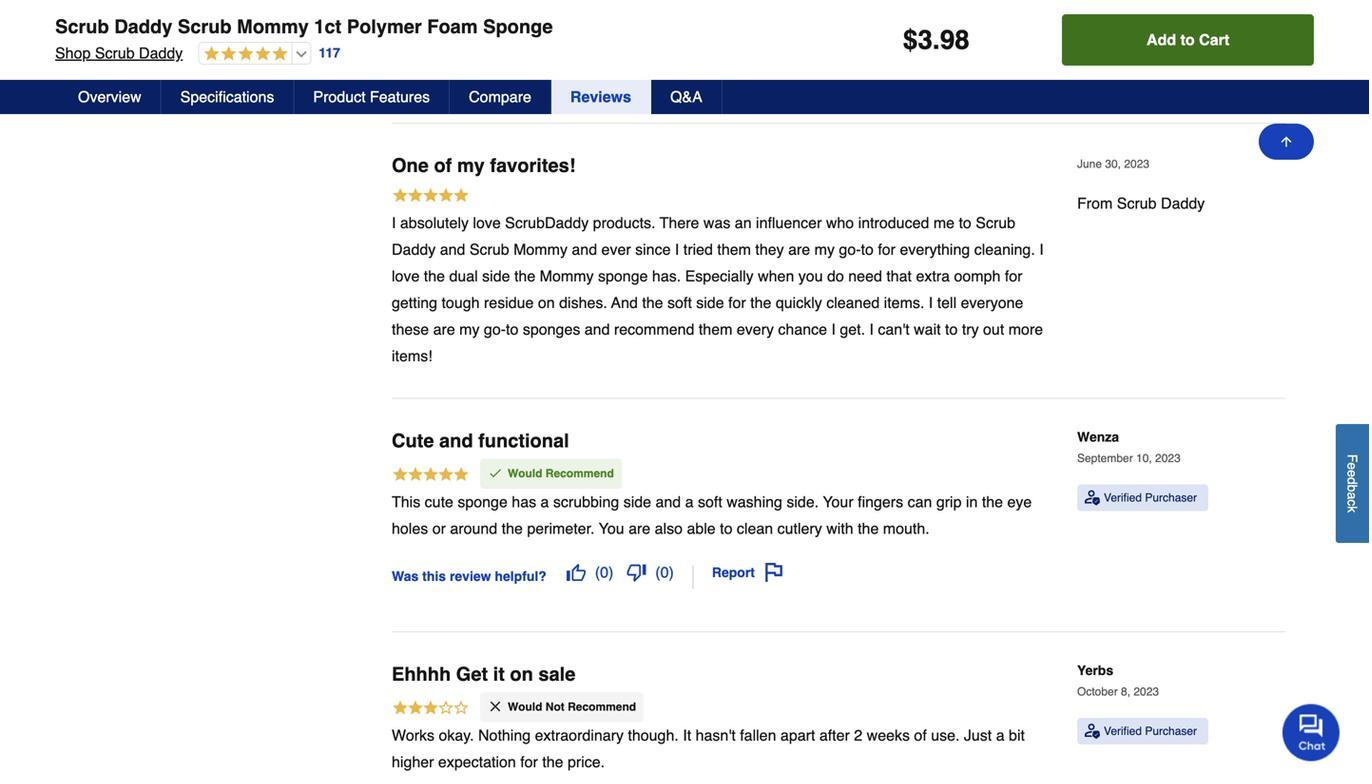 Task type: describe. For each thing, give the bounding box(es) containing it.
( for thumb down image
[[655, 563, 661, 581]]

i left tell
[[929, 294, 933, 311]]

a down may
[[189, 34, 195, 48]]

1 vertical spatial go-
[[484, 320, 506, 338]]

or inside this cute sponge has a scrubbing side and a soft washing side. your fingers can grip in the eye holes or around the perimeter. you are also able to clean cutlery with the mouth.
[[432, 520, 446, 537]]

f
[[1345, 454, 1360, 462]]

2 vertical spatial mommy
[[540, 267, 594, 285]]

4.9 stars image
[[199, 46, 287, 63]]

you
[[799, 267, 823, 285]]

1 vertical spatial them
[[699, 320, 733, 338]]

) for thumb up image
[[609, 563, 614, 581]]

every
[[737, 320, 774, 338]]

asked
[[100, 50, 130, 63]]

1 horizontal spatial go-
[[839, 240, 861, 258]]

residue
[[484, 294, 534, 311]]

i left get.
[[832, 320, 836, 338]]

2 this from the top
[[422, 569, 446, 584]]

5 stars image for one
[[392, 186, 470, 207]]

specifications button
[[161, 80, 294, 114]]

wenza
[[1077, 429, 1119, 444]]

flag image
[[765, 563, 784, 582]]

1 was from the top
[[392, 60, 419, 75]]

98
[[940, 25, 970, 55]]

k
[[1345, 506, 1360, 513]]

for down cleaning.
[[1005, 267, 1023, 285]]

verified purchaser for ehhhh get it on sale
[[1104, 725, 1197, 738]]

checkmark image
[[488, 465, 503, 481]]

i right get.
[[870, 320, 874, 338]]

i absolutely love scrubdaddy products. there was an influencer who introduced me to scrub daddy and scrub mommy and ever since i tried them they are my go-to for everything cleaning. i love the dual side the mommy sponge has. especially when you do need that extra oomph for getting tough residue on dishes. and the soft side for the quickly cleaned items. i tell everyone these are my go-to sponges and recommend them every chance i get. i can't wait to try out more items!
[[392, 214, 1044, 365]]

clean
[[737, 520, 773, 537]]

include
[[207, 19, 244, 32]]

when
[[758, 267, 794, 285]]

the down the fingers
[[858, 520, 879, 537]]

it
[[683, 727, 691, 744]]

need
[[848, 267, 882, 285]]

(good
[[273, 50, 303, 63]]

1 review from the top
[[450, 60, 491, 75]]

shop scrub daddy
[[55, 44, 183, 62]]

1 this from the top
[[422, 60, 446, 75]]

sale
[[539, 663, 576, 685]]

verified purchaser for cute and functional
[[1104, 491, 1197, 504]]

i left absolutely
[[392, 214, 396, 231]]

a inside works okay. nothing extraordinary though. it hasn't fallen apart after 2 weeks of use. just a bit higher expectation for the price.
[[996, 727, 1005, 744]]

and up dual
[[440, 240, 465, 258]]

for down "introduced"
[[878, 240, 896, 258]]

0 vertical spatial side
[[482, 267, 510, 285]]

everything
[[900, 240, 970, 258]]

also
[[655, 520, 683, 537]]

0 vertical spatial them
[[717, 240, 751, 258]]

the up residue
[[514, 267, 536, 285]]

daddy right from
[[1161, 194, 1205, 212]]

the down has
[[502, 520, 523, 537]]

f e e d b a c k
[[1345, 454, 1360, 513]]

reward.
[[192, 65, 230, 78]]

scrub up 'honest'
[[178, 16, 232, 38]]

2 helpful? from the top
[[495, 569, 547, 584]]

recommend
[[614, 320, 695, 338]]

a down provide on the top left
[[153, 65, 159, 78]]

add to cart
[[1147, 31, 1230, 48]]

a up able
[[685, 493, 694, 511]]

2 was from the top
[[392, 569, 419, 584]]

use.
[[931, 727, 960, 744]]

close image
[[488, 699, 503, 714]]

the left eye
[[982, 493, 1003, 511]]

daddy up small in the top left of the page
[[139, 44, 183, 62]]

reviews button
[[551, 80, 651, 114]]

chat invite button image
[[1283, 703, 1341, 761]]

your
[[823, 493, 854, 511]]

$ 3 . 98
[[903, 25, 970, 55]]

be
[[84, 50, 96, 63]]

yerbs october 8, 2023
[[1077, 663, 1159, 698]]

sponges
[[523, 320, 580, 338]]

mouth.
[[883, 520, 930, 537]]

apart
[[781, 727, 815, 744]]

are inside this cute sponge has a scrubbing side and a soft washing side. your fingers can grip in the eye holes or around the perimeter. you are also able to clean cutlery with the mouth.
[[629, 520, 651, 537]]

would for functional
[[508, 467, 542, 480]]

september
[[1077, 452, 1133, 465]]

8,
[[1121, 685, 1131, 698]]

extra
[[916, 267, 950, 285]]

the left dual
[[424, 267, 445, 285]]

was
[[704, 214, 731, 231]]

on inside i absolutely love scrubdaddy products. there was an influencer who introduced me to scrub daddy and scrub mommy and ever since i tried them they are my go-to for everything cleaning. i love the dual side the mommy sponge has. especially when you do need that extra oomph for getting tough residue on dishes. and the soft side for the quickly cleaned items. i tell everyone these are my go-to sponges and recommend them every chance i get. i can't wait to try out more items!
[[538, 294, 555, 311]]

sponge inside i absolutely love scrubdaddy products. there was an influencer who introduced me to scrub daddy and scrub mommy and ever since i tried them they are my go-to for everything cleaning. i love the dual side the mommy sponge has. especially when you do need that extra oomph for getting tough residue on dishes. and the soft side for the quickly cleaned items. i tell everyone these are my go-to sponges and recommend them every chance i get. i can't wait to try out more items!
[[598, 267, 648, 285]]

scrub right from
[[1117, 194, 1157, 212]]

0 vertical spatial recommend
[[546, 467, 614, 480]]

.
[[933, 25, 940, 55]]

0 vertical spatial 2023
[[1124, 157, 1150, 171]]

dual
[[449, 267, 478, 285]]

30,
[[1105, 157, 1121, 171]]

bad)
[[319, 50, 342, 63]]

reviews
[[309, 19, 348, 32]]

for inside the average rating may include incentivized reviews that are labeled with a badge. select customers might be asked to provide honest feedback (good or bad) in exchange for a small reward.
[[136, 65, 150, 78]]

the inside works okay. nothing extraordinary though. it hasn't fallen apart after 2 weeks of use. just a bit higher expectation for the price.
[[542, 753, 563, 771]]

purchaser for ehhhh get it on sale
[[1145, 725, 1197, 738]]

sponge inside this cute sponge has a scrubbing side and a soft washing side. your fingers can grip in the eye holes or around the perimeter. you are also able to clean cutlery with the mouth.
[[458, 493, 508, 511]]

who
[[826, 214, 854, 231]]

10,
[[1136, 452, 1152, 465]]

works okay. nothing extraordinary though. it hasn't fallen apart after 2 weeks of use. just a bit higher expectation for the price.
[[392, 727, 1025, 771]]

the average rating may include incentivized reviews that are labeled with a badge. select customers might be asked to provide honest feedback (good or bad) in exchange for a small reward.
[[84, 19, 355, 78]]

this cute sponge has a scrubbing side and a soft washing side. your fingers can grip in the eye holes or around the perimeter. you are also able to clean cutlery with the mouth.
[[392, 493, 1032, 537]]

0 for thumb down image
[[661, 563, 669, 581]]

to inside button
[[1181, 31, 1195, 48]]

rating
[[151, 19, 179, 32]]

yerbs
[[1077, 663, 1114, 678]]

( for thumb up image
[[595, 563, 600, 581]]

compare
[[469, 88, 531, 106]]

since
[[635, 240, 671, 258]]

scrub up the exchange
[[95, 44, 135, 62]]

holes
[[392, 520, 428, 537]]

117
[[319, 45, 340, 61]]

get.
[[840, 320, 865, 338]]

scrubdaddy
[[505, 214, 589, 231]]

dishes.
[[559, 294, 607, 311]]

specifications
[[180, 88, 274, 106]]

the
[[84, 19, 103, 32]]

fallen
[[740, 727, 776, 744]]

to up the "need"
[[861, 240, 874, 258]]

2
[[854, 727, 863, 744]]

may
[[183, 19, 204, 32]]

to inside the average rating may include incentivized reviews that are labeled with a badge. select customers might be asked to provide honest feedback (good or bad) in exchange for a small reward.
[[133, 50, 143, 63]]

functional
[[478, 430, 569, 452]]

do
[[827, 267, 844, 285]]

quickly
[[776, 294, 822, 311]]

labeled
[[126, 34, 162, 48]]

1 was this review helpful? from the top
[[392, 60, 547, 75]]

0 for thumb up image
[[600, 563, 609, 581]]

5 stars image for cute
[[392, 465, 470, 486]]

getting
[[392, 294, 437, 311]]

the up the recommend
[[642, 294, 663, 311]]

and
[[611, 294, 638, 311]]

scrubbing
[[553, 493, 619, 511]]

get
[[456, 663, 488, 685]]

1 helpful? from the top
[[495, 60, 547, 75]]

are inside the average rating may include incentivized reviews that are labeled with a badge. select customers might be asked to provide honest feedback (good or bad) in exchange for a small reward.
[[106, 34, 122, 48]]

2 review from the top
[[450, 569, 491, 584]]

are down 'tough'
[[433, 320, 455, 338]]

you
[[599, 520, 624, 537]]

and left ever
[[572, 240, 597, 258]]

) for thumb down image
[[669, 563, 674, 581]]

exchange
[[84, 65, 133, 78]]

that inside the average rating may include incentivized reviews that are labeled with a badge. select customers might be asked to provide honest feedback (good or bad) in exchange for a small reward.
[[84, 34, 103, 48]]

would for it
[[508, 700, 542, 714]]

to down residue
[[506, 320, 519, 338]]

scrub up the shop
[[55, 16, 109, 38]]

verified for cute and functional
[[1104, 491, 1142, 504]]

after
[[820, 727, 850, 744]]

2 was this review helpful? from the top
[[392, 569, 547, 584]]

has.
[[652, 267, 681, 285]]

more
[[1009, 320, 1043, 338]]

b
[[1345, 485, 1360, 492]]

2 vertical spatial my
[[459, 320, 480, 338]]

cleaned
[[827, 294, 880, 311]]

try
[[962, 320, 979, 338]]



Task type: vqa. For each thing, say whether or not it's contained in the screenshot.
1st yes image from the top of the page
no



Task type: locate. For each thing, give the bounding box(es) containing it.
side down especially
[[696, 294, 724, 311]]

c
[[1345, 499, 1360, 506]]

3 stars image
[[392, 699, 470, 720]]

1 vertical spatial 2023
[[1155, 452, 1181, 465]]

to right the me at top right
[[959, 214, 972, 231]]

june 30, 2023
[[1077, 157, 1150, 171]]

was this review helpful? down around
[[392, 569, 547, 584]]

my up "do"
[[815, 240, 835, 258]]

( 0 ) for thumb down image
[[655, 563, 674, 581]]

e up d
[[1345, 462, 1360, 470]]

0 vertical spatial verified purchaser
[[1104, 491, 1197, 504]]

an
[[735, 214, 752, 231]]

0 vertical spatial on
[[538, 294, 555, 311]]

thumb up image
[[567, 563, 586, 582]]

cart
[[1199, 31, 1230, 48]]

would recommend
[[508, 467, 614, 480]]

2 verified purchaser from the top
[[1104, 725, 1197, 738]]

mommy up (good
[[237, 16, 309, 38]]

to right able
[[720, 520, 733, 537]]

was this review helpful? up compare
[[392, 60, 547, 75]]

or down cute
[[432, 520, 446, 537]]

or inside the average rating may include incentivized reviews that are labeled with a badge. select customers might be asked to provide honest feedback (good or bad) in exchange for a small reward.
[[306, 50, 316, 63]]

love
[[473, 214, 501, 231], [392, 267, 420, 285]]

cute
[[425, 493, 454, 511]]

2023 for ehhhh get it on sale
[[1134, 685, 1159, 698]]

one
[[392, 154, 429, 176]]

sponge
[[598, 267, 648, 285], [458, 493, 508, 511]]

2 e from the top
[[1345, 470, 1360, 477]]

1 horizontal spatial that
[[887, 267, 912, 285]]

okay.
[[439, 727, 474, 744]]

2023 inside yerbs october 8, 2023
[[1134, 685, 1159, 698]]

verified purchaser icon image for cute and functional
[[1085, 490, 1100, 505]]

soft up able
[[698, 493, 722, 511]]

1 horizontal spatial or
[[432, 520, 446, 537]]

with down your
[[827, 520, 854, 537]]

would not recommend
[[508, 700, 636, 714]]

cute and functional
[[392, 430, 569, 452]]

scrub up dual
[[470, 240, 509, 258]]

and inside this cute sponge has a scrubbing side and a soft washing side. your fingers can grip in the eye holes or around the perimeter. you are also able to clean cutlery with the mouth.
[[656, 493, 681, 511]]

0 vertical spatial helpful?
[[495, 60, 547, 75]]

1 horizontal spatial soft
[[698, 493, 722, 511]]

0 vertical spatial verified
[[1104, 491, 1142, 504]]

or
[[306, 50, 316, 63], [432, 520, 446, 537]]

1 vertical spatial would
[[508, 700, 542, 714]]

0 vertical spatial sponge
[[598, 267, 648, 285]]

for down nothing
[[520, 753, 538, 771]]

0 vertical spatial of
[[434, 154, 452, 176]]

0 horizontal spatial (
[[595, 563, 600, 581]]

2 0 from the left
[[661, 563, 669, 581]]

2 verified from the top
[[1104, 725, 1142, 738]]

thumb down image
[[627, 563, 646, 582]]

and right the "cute"
[[439, 430, 473, 452]]

side.
[[787, 493, 819, 511]]

love right absolutely
[[473, 214, 501, 231]]

3
[[918, 25, 933, 55]]

1 vertical spatial was this review helpful?
[[392, 569, 547, 584]]

daddy down absolutely
[[392, 240, 436, 258]]

tried
[[684, 240, 713, 258]]

0 horizontal spatial )
[[609, 563, 614, 581]]

this down holes
[[422, 569, 446, 584]]

that inside i absolutely love scrubdaddy products. there was an influencer who introduced me to scrub daddy and scrub mommy and ever since i tried them they are my go-to for everything cleaning. i love the dual side the mommy sponge has. especially when you do need that extra oomph for getting tough residue on dishes. and the soft side for the quickly cleaned items. i tell everyone these are my go-to sponges and recommend them every chance i get. i can't wait to try out more items!
[[887, 267, 912, 285]]

are right you
[[629, 520, 651, 537]]

(
[[595, 563, 600, 581], [655, 563, 661, 581]]

for
[[136, 65, 150, 78], [878, 240, 896, 258], [1005, 267, 1023, 285], [728, 294, 746, 311], [520, 753, 538, 771]]

in inside the average rating may include incentivized reviews that are labeled with a badge. select customers might be asked to provide honest feedback (good or bad) in exchange for a small reward.
[[345, 50, 354, 63]]

was up features
[[392, 60, 419, 75]]

1 vertical spatial my
[[815, 240, 835, 258]]

out
[[983, 320, 1004, 338]]

to left 'try'
[[945, 320, 958, 338]]

go- down residue
[[484, 320, 506, 338]]

1 horizontal spatial sponge
[[598, 267, 648, 285]]

review
[[450, 60, 491, 75], [450, 569, 491, 584]]

0 vertical spatial 5 stars image
[[392, 186, 470, 207]]

was down holes
[[392, 569, 419, 584]]

mommy down scrubdaddy on the top
[[514, 240, 568, 258]]

( right thumb up image
[[595, 563, 600, 581]]

1 horizontal spatial side
[[624, 493, 651, 511]]

honest
[[186, 50, 221, 63]]

daddy
[[114, 16, 172, 38], [139, 44, 183, 62], [1161, 194, 1205, 212], [392, 240, 436, 258]]

0 vertical spatial purchaser
[[1145, 491, 1197, 504]]

daddy inside i absolutely love scrubdaddy products. there was an influencer who introduced me to scrub daddy and scrub mommy and ever since i tried them they are my go-to for everything cleaning. i love the dual side the mommy sponge has. especially when you do need that extra oomph for getting tough residue on dishes. and the soft side for the quickly cleaned items. i tell everyone these are my go-to sponges and recommend them every chance i get. i can't wait to try out more items!
[[392, 240, 436, 258]]

product features button
[[294, 80, 450, 114]]

polymer
[[347, 16, 422, 38]]

in right 'grip'
[[966, 493, 978, 511]]

0 vertical spatial go-
[[839, 240, 861, 258]]

1 vertical spatial verified
[[1104, 725, 1142, 738]]

5 stars image
[[392, 186, 470, 207], [392, 465, 470, 486]]

and up also
[[656, 493, 681, 511]]

of left use. in the bottom right of the page
[[914, 727, 927, 744]]

2 horizontal spatial side
[[696, 294, 724, 311]]

1 ) from the left
[[609, 563, 614, 581]]

2023 inside wenza september 10, 2023
[[1155, 452, 1181, 465]]

a
[[189, 34, 195, 48], [153, 65, 159, 78], [1345, 492, 1360, 499], [541, 493, 549, 511], [685, 493, 694, 511], [996, 727, 1005, 744]]

2 5 stars image from the top
[[392, 465, 470, 486]]

my
[[457, 154, 485, 176], [815, 240, 835, 258], [459, 320, 480, 338]]

1 vertical spatial mommy
[[514, 240, 568, 258]]

e up the b
[[1345, 470, 1360, 477]]

that
[[84, 34, 103, 48], [887, 267, 912, 285]]

1 vertical spatial that
[[887, 267, 912, 285]]

1 vertical spatial with
[[827, 520, 854, 537]]

go- down the who
[[839, 240, 861, 258]]

higher
[[392, 753, 434, 771]]

tell
[[937, 294, 957, 311]]

0 horizontal spatial ( 0 )
[[595, 563, 614, 581]]

are
[[106, 34, 122, 48], [788, 240, 810, 258], [433, 320, 455, 338], [629, 520, 651, 537]]

mommy up dishes.
[[540, 267, 594, 285]]

0 horizontal spatial that
[[84, 34, 103, 48]]

q&a
[[670, 88, 703, 106]]

side up you
[[624, 493, 651, 511]]

0 vertical spatial love
[[473, 214, 501, 231]]

( 0 )
[[595, 563, 614, 581], [655, 563, 674, 581]]

1 vertical spatial verified purchaser icon image
[[1085, 724, 1100, 739]]

on right the it
[[510, 663, 533, 685]]

1 0 from the left
[[600, 563, 609, 581]]

features
[[370, 88, 430, 106]]

my right one
[[457, 154, 485, 176]]

review down around
[[450, 569, 491, 584]]

0 vertical spatial verified purchaser icon image
[[1085, 490, 1100, 505]]

1 verified from the top
[[1104, 491, 1142, 504]]

2 purchaser from the top
[[1145, 725, 1197, 738]]

a inside button
[[1345, 492, 1360, 499]]

for inside works okay. nothing extraordinary though. it hasn't fallen apart after 2 weeks of use. just a bit higher expectation for the price.
[[520, 753, 538, 771]]

soft inside i absolutely love scrubdaddy products. there was an influencer who introduced me to scrub daddy and scrub mommy and ever since i tried them they are my go-to for everything cleaning. i love the dual side the mommy sponge has. especially when you do need that extra oomph for getting tough residue on dishes. and the soft side for the quickly cleaned items. i tell everyone these are my go-to sponges and recommend them every chance i get. i can't wait to try out more items!
[[668, 294, 692, 311]]

in inside this cute sponge has a scrubbing side and a soft washing side. your fingers can grip in the eye holes or around the perimeter. you are also able to clean cutlery with the mouth.
[[966, 493, 978, 511]]

1 vertical spatial or
[[432, 520, 446, 537]]

1 vertical spatial sponge
[[458, 493, 508, 511]]

1 vertical spatial love
[[392, 267, 420, 285]]

0 horizontal spatial go-
[[484, 320, 506, 338]]

perimeter.
[[527, 520, 595, 537]]

0
[[600, 563, 609, 581], [661, 563, 669, 581]]

2 vertical spatial 2023
[[1134, 685, 1159, 698]]

1 verified purchaser from the top
[[1104, 491, 1197, 504]]

helpful?
[[495, 60, 547, 75], [495, 569, 547, 584]]

0 horizontal spatial with
[[166, 34, 186, 48]]

5 stars image up absolutely
[[392, 186, 470, 207]]

0 horizontal spatial on
[[510, 663, 533, 685]]

especially
[[685, 267, 754, 285]]

1 horizontal spatial ( 0 )
[[655, 563, 674, 581]]

june
[[1077, 157, 1102, 171]]

1 purchaser from the top
[[1145, 491, 1197, 504]]

1 5 stars image from the top
[[392, 186, 470, 207]]

to down labeled
[[133, 50, 143, 63]]

1 vertical spatial recommend
[[568, 700, 636, 714]]

this
[[392, 493, 421, 511]]

1 vertical spatial this
[[422, 569, 446, 584]]

add to cart button
[[1062, 14, 1314, 66]]

reviews
[[570, 88, 631, 106]]

would
[[508, 467, 542, 480], [508, 700, 542, 714]]

helpful? left thumb up image
[[495, 569, 547, 584]]

2023 right 30,
[[1124, 157, 1150, 171]]

q&a button
[[651, 80, 722, 114]]

verified purchaser icon image for ehhhh get it on sale
[[1085, 724, 1100, 739]]

2023 right 10,
[[1155, 452, 1181, 465]]

these
[[392, 320, 429, 338]]

not
[[546, 700, 565, 714]]

verified for ehhhh get it on sale
[[1104, 725, 1142, 738]]

go-
[[839, 240, 861, 258], [484, 320, 506, 338]]

1ct
[[314, 16, 342, 38]]

1 ( 0 ) from the left
[[595, 563, 614, 581]]

1 vertical spatial 5 stars image
[[392, 465, 470, 486]]

2023 right 8,
[[1134, 685, 1159, 698]]

e
[[1345, 462, 1360, 470], [1345, 470, 1360, 477]]

scrub up cleaning.
[[976, 214, 1016, 231]]

) left thumb down image
[[609, 563, 614, 581]]

the up every
[[750, 294, 772, 311]]

0 vertical spatial my
[[457, 154, 485, 176]]

2023 for cute and functional
[[1155, 452, 1181, 465]]

washing
[[727, 493, 783, 511]]

weeks
[[867, 727, 910, 744]]

a left bit at the bottom of the page
[[996, 727, 1005, 744]]

arrow up image
[[1279, 134, 1294, 149]]

0 right thumb up image
[[600, 563, 609, 581]]

0 vertical spatial or
[[306, 50, 316, 63]]

i right cleaning.
[[1040, 240, 1044, 258]]

1 vertical spatial purchaser
[[1145, 725, 1197, 738]]

1 horizontal spatial on
[[538, 294, 555, 311]]

0 vertical spatial mommy
[[237, 16, 309, 38]]

0 horizontal spatial in
[[345, 50, 354, 63]]

average
[[107, 19, 148, 32]]

( 0 ) right thumb down image
[[655, 563, 674, 581]]

1 vertical spatial review
[[450, 569, 491, 584]]

1 horizontal spatial in
[[966, 493, 978, 511]]

that up items.
[[887, 267, 912, 285]]

side inside this cute sponge has a scrubbing side and a soft washing side. your fingers can grip in the eye holes or around the perimeter. you are also able to clean cutlery with the mouth.
[[624, 493, 651, 511]]

them down "an"
[[717, 240, 751, 258]]

of right one
[[434, 154, 452, 176]]

grip
[[936, 493, 962, 511]]

verified purchaser icon image down october
[[1085, 724, 1100, 739]]

1 horizontal spatial love
[[473, 214, 501, 231]]

0 horizontal spatial or
[[306, 50, 316, 63]]

items!
[[392, 347, 432, 365]]

extraordinary
[[535, 727, 624, 744]]

0 vertical spatial this
[[422, 60, 446, 75]]

1 verified purchaser icon image from the top
[[1085, 490, 1100, 505]]

soft down "has."
[[668, 294, 692, 311]]

2 verified purchaser icon image from the top
[[1085, 724, 1100, 739]]

0 vertical spatial review
[[450, 60, 491, 75]]

cute
[[392, 430, 434, 452]]

sponge
[[483, 16, 553, 38]]

expectation
[[438, 753, 516, 771]]

cleaning.
[[974, 240, 1035, 258]]

0 horizontal spatial of
[[434, 154, 452, 176]]

0 vertical spatial was
[[392, 60, 419, 75]]

my down 'tough'
[[459, 320, 480, 338]]

purchaser for cute and functional
[[1145, 491, 1197, 504]]

0 horizontal spatial side
[[482, 267, 510, 285]]

verified purchaser down 10,
[[1104, 491, 1197, 504]]

0 vertical spatial that
[[84, 34, 103, 48]]

2 ( 0 ) from the left
[[655, 563, 674, 581]]

verified down 8,
[[1104, 725, 1142, 738]]

1 vertical spatial in
[[966, 493, 978, 511]]

it
[[493, 663, 505, 685]]

and down dishes.
[[585, 320, 610, 338]]

scrub daddy scrub mommy 1ct polymer foam sponge
[[55, 16, 553, 38]]

sponge up and at the left of the page
[[598, 267, 648, 285]]

0 horizontal spatial love
[[392, 267, 420, 285]]

verified purchaser icon image
[[1085, 490, 1100, 505], [1085, 724, 1100, 739]]

that down the
[[84, 34, 103, 48]]

1 vertical spatial soft
[[698, 493, 722, 511]]

)
[[609, 563, 614, 581], [669, 563, 674, 581]]

1 ( from the left
[[595, 563, 600, 581]]

a up k on the right bottom of the page
[[1345, 492, 1360, 499]]

f e e d b a c k button
[[1336, 424, 1369, 543]]

purchaser down 10,
[[1145, 491, 1197, 504]]

the left price.
[[542, 753, 563, 771]]

this down foam
[[422, 60, 446, 75]]

2 ) from the left
[[669, 563, 674, 581]]

0 horizontal spatial soft
[[668, 294, 692, 311]]

provide
[[146, 50, 183, 63]]

i left tried
[[675, 240, 679, 258]]

1 would from the top
[[508, 467, 542, 480]]

daddy up shop scrub daddy
[[114, 16, 172, 38]]

verified purchaser icon image down the september on the bottom of the page
[[1085, 490, 1100, 505]]

with inside this cute sponge has a scrubbing side and a soft washing side. your fingers can grip in the eye holes or around the perimeter. you are also able to clean cutlery with the mouth.
[[827, 520, 854, 537]]

0 vertical spatial in
[[345, 50, 354, 63]]

1 horizontal spatial with
[[827, 520, 854, 537]]

1 horizontal spatial 0
[[661, 563, 669, 581]]

to inside this cute sponge has a scrubbing side and a soft washing side. your fingers can grip in the eye holes or around the perimeter. you are also able to clean cutlery with the mouth.
[[720, 520, 733, 537]]

influencer
[[756, 214, 822, 231]]

1 vertical spatial on
[[510, 663, 533, 685]]

can't
[[878, 320, 910, 338]]

1 horizontal spatial )
[[669, 563, 674, 581]]

1 vertical spatial of
[[914, 727, 927, 744]]

overview button
[[59, 80, 161, 114]]

soft inside this cute sponge has a scrubbing side and a soft washing side. your fingers can grip in the eye holes or around the perimeter. you are also able to clean cutlery with the mouth.
[[698, 493, 722, 511]]

( 0 ) for thumb up image
[[595, 563, 614, 581]]

would up has
[[508, 467, 542, 480]]

absolutely
[[400, 214, 469, 231]]

are up asked
[[106, 34, 122, 48]]

report button
[[705, 556, 790, 589]]

0 horizontal spatial sponge
[[458, 493, 508, 511]]

1 vertical spatial was
[[392, 569, 419, 584]]

1 vertical spatial verified purchaser
[[1104, 725, 1197, 738]]

for down provide on the top left
[[136, 65, 150, 78]]

1 horizontal spatial (
[[655, 563, 661, 581]]

nothing
[[478, 727, 531, 744]]

for down especially
[[728, 294, 746, 311]]

0 horizontal spatial 0
[[600, 563, 609, 581]]

0 vertical spatial with
[[166, 34, 186, 48]]

on up sponges
[[538, 294, 555, 311]]

0 vertical spatial was this review helpful?
[[392, 60, 547, 75]]

with down "rating"
[[166, 34, 186, 48]]

0 right thumb down image
[[661, 563, 669, 581]]

are down influencer
[[788, 240, 810, 258]]

verified purchaser down 8,
[[1104, 725, 1197, 738]]

a right has
[[541, 493, 549, 511]]

d
[[1345, 477, 1360, 485]]

1 vertical spatial side
[[696, 294, 724, 311]]

verified down the september on the bottom of the page
[[1104, 491, 1142, 504]]

tough
[[442, 294, 480, 311]]

5 stars image up cute
[[392, 465, 470, 486]]

2 vertical spatial side
[[624, 493, 651, 511]]

feedback
[[224, 50, 270, 63]]

recommend up scrubbing
[[546, 467, 614, 480]]

0 vertical spatial would
[[508, 467, 542, 480]]

in
[[345, 50, 354, 63], [966, 493, 978, 511]]

of inside works okay. nothing extraordinary though. it hasn't fallen apart after 2 weeks of use. just a bit higher expectation for the price.
[[914, 727, 927, 744]]

introduced
[[858, 214, 929, 231]]

1 vertical spatial helpful?
[[495, 569, 547, 584]]

1 horizontal spatial of
[[914, 727, 927, 744]]

2 would from the top
[[508, 700, 542, 714]]

review up compare
[[450, 60, 491, 75]]

would right the "close" image
[[508, 700, 542, 714]]

with inside the average rating may include incentivized reviews that are labeled with a badge. select customers might be asked to provide honest feedback (good or bad) in exchange for a small reward.
[[166, 34, 186, 48]]

1 e from the top
[[1345, 462, 1360, 470]]

purchaser down yerbs october 8, 2023 on the bottom right
[[1145, 725, 1197, 738]]

0 vertical spatial soft
[[668, 294, 692, 311]]

2 ( from the left
[[655, 563, 661, 581]]



